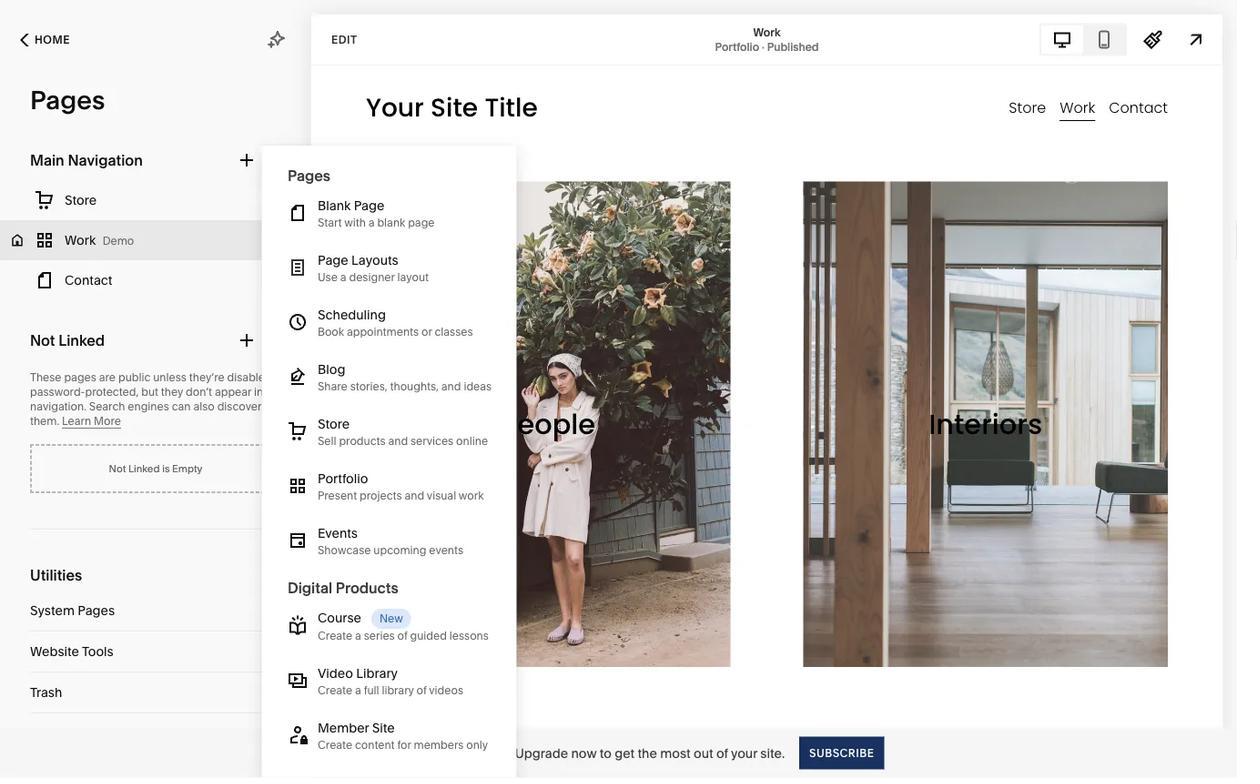 Task type: locate. For each thing, give the bounding box(es) containing it.
not for not linked
[[30, 331, 55, 349]]

create inside 'video library create a full library of videos'
[[317, 684, 352, 697]]

portfolio left · at the right of page
[[715, 40, 759, 53]]

0 vertical spatial and
[[441, 380, 461, 393]]

work portfolio · published
[[715, 25, 819, 53]]

tools
[[82, 644, 114, 659]]

engines
[[128, 400, 169, 413]]

and inside store sell products and services online
[[388, 435, 407, 448]]

or inside the these pages are public unless they're disabled or password-protected, but they don't appear in the navigation. search engines can also discover them.
[[275, 371, 285, 384]]

for
[[397, 739, 411, 752]]

page up use
[[317, 253, 348, 268]]

discover
[[217, 400, 261, 413]]

linked up the pages
[[58, 331, 105, 349]]

0 horizontal spatial of
[[397, 629, 407, 643]]

create for video library
[[317, 684, 352, 697]]

1 horizontal spatial page
[[353, 198, 384, 213]]

0 horizontal spatial in
[[254, 385, 263, 399]]

store for store sell products and services online
[[317, 416, 349, 432]]

ideas
[[463, 380, 491, 393]]

demo
[[103, 234, 134, 248]]

0 vertical spatial pages
[[30, 85, 105, 116]]

linked for not linked is empty
[[128, 462, 160, 475]]

present
[[317, 489, 356, 502]]

0 horizontal spatial store
[[65, 193, 97, 208]]

store button
[[0, 180, 311, 220]]

series
[[363, 629, 394, 643]]

your
[[363, 746, 390, 761]]

don't
[[186, 385, 212, 399]]

0 vertical spatial linked
[[58, 331, 105, 349]]

your trial ends in 12 days. upgrade now to get the most out of your site.
[[363, 746, 785, 761]]

the
[[266, 385, 283, 399], [638, 746, 657, 761]]

and left ideas
[[441, 380, 461, 393]]

a inside page layouts use a designer layout
[[340, 271, 346, 284]]

system pages button
[[30, 591, 281, 631]]

1 vertical spatial store
[[317, 416, 349, 432]]

or left classes
[[421, 325, 432, 339]]

these
[[30, 371, 61, 384]]

0 horizontal spatial linked
[[58, 331, 105, 349]]

0 vertical spatial in
[[254, 385, 263, 399]]

1 horizontal spatial not
[[109, 462, 126, 475]]

create down course
[[317, 629, 352, 643]]

system
[[30, 603, 75, 619]]

subscribe
[[809, 746, 874, 760]]

1 horizontal spatial work
[[753, 25, 780, 39]]

pages
[[64, 371, 96, 384]]

create down member
[[317, 739, 352, 752]]

1 vertical spatial in
[[451, 746, 462, 761]]

can
[[172, 400, 191, 413]]

of right library
[[416, 684, 426, 697]]

main
[[30, 151, 64, 169]]

1 vertical spatial and
[[388, 435, 407, 448]]

website tools
[[30, 644, 114, 659]]

disabled
[[227, 371, 272, 384]]

page up with
[[353, 198, 384, 213]]

0 vertical spatial of
[[397, 629, 407, 643]]

store up sell
[[317, 416, 349, 432]]

linked for not linked
[[58, 331, 105, 349]]

1 vertical spatial linked
[[128, 462, 160, 475]]

course
[[317, 610, 361, 626]]

the down disabled
[[266, 385, 283, 399]]

upgrade
[[515, 746, 568, 761]]

0 horizontal spatial not
[[30, 331, 55, 349]]

0 vertical spatial store
[[65, 193, 97, 208]]

portfolio inside portfolio present projects and visual work
[[317, 471, 368, 487]]

work
[[753, 25, 780, 39], [65, 233, 96, 248]]

also
[[193, 400, 215, 413]]

0 horizontal spatial portfolio
[[317, 471, 368, 487]]

linked
[[58, 331, 105, 349], [128, 462, 160, 475]]

1 horizontal spatial linked
[[128, 462, 160, 475]]

0 vertical spatial or
[[421, 325, 432, 339]]

scheduling
[[317, 307, 385, 323]]

in left the "12"
[[451, 746, 462, 761]]

create down video
[[317, 684, 352, 697]]

home button
[[0, 20, 90, 60]]

create
[[317, 629, 352, 643], [317, 684, 352, 697], [317, 739, 352, 752]]

0 vertical spatial page
[[353, 198, 384, 213]]

store inside button
[[65, 193, 97, 208]]

0 vertical spatial work
[[753, 25, 780, 39]]

pages inside menu
[[287, 167, 330, 184]]

1 horizontal spatial store
[[317, 416, 349, 432]]

scheduling book appointments or classes
[[317, 307, 473, 339]]

1 vertical spatial page
[[317, 253, 348, 268]]

navigation
[[68, 151, 143, 169]]

and left services
[[388, 435, 407, 448]]

of inside 'video library create a full library of videos'
[[416, 684, 426, 697]]

your
[[731, 746, 757, 761]]

1 vertical spatial pages
[[287, 167, 330, 184]]

0 horizontal spatial the
[[266, 385, 283, 399]]

not up these
[[30, 331, 55, 349]]

products
[[339, 435, 385, 448]]

pages for not linked is empty
[[30, 85, 105, 116]]

they
[[161, 385, 183, 399]]

0 vertical spatial portfolio
[[715, 40, 759, 53]]

0 horizontal spatial work
[[65, 233, 96, 248]]

appear
[[215, 385, 251, 399]]

2 vertical spatial of
[[716, 746, 728, 761]]

1 vertical spatial portfolio
[[317, 471, 368, 487]]

utilities
[[30, 566, 82, 584]]

store down main navigation
[[65, 193, 97, 208]]

portfolio up present
[[317, 471, 368, 487]]

a inside 'video library create a full library of videos'
[[355, 684, 361, 697]]

tab list
[[1041, 25, 1125, 54]]

pages
[[30, 85, 105, 116], [287, 167, 330, 184], [78, 603, 115, 619]]

1 create from the top
[[317, 629, 352, 643]]

2 create from the top
[[317, 684, 352, 697]]

and left visual
[[404, 489, 424, 502]]

1 vertical spatial not
[[109, 462, 126, 475]]

store sell products and services online
[[317, 416, 488, 448]]

0 horizontal spatial or
[[275, 371, 285, 384]]

learn
[[62, 415, 91, 428]]

search
[[89, 400, 125, 413]]

layout
[[397, 271, 428, 284]]

2 vertical spatial and
[[404, 489, 424, 502]]

they're
[[189, 371, 225, 384]]

store
[[65, 193, 97, 208], [317, 416, 349, 432]]

0 vertical spatial not
[[30, 331, 55, 349]]

0 vertical spatial create
[[317, 629, 352, 643]]

work up · at the right of page
[[753, 25, 780, 39]]

1 vertical spatial the
[[638, 746, 657, 761]]

contact
[[65, 273, 112, 288]]

pages down the home on the top left of page
[[30, 85, 105, 116]]

start
[[317, 216, 341, 229]]

out
[[694, 746, 713, 761]]

store inside store sell products and services online
[[317, 416, 349, 432]]

of down the new
[[397, 629, 407, 643]]

2 vertical spatial create
[[317, 739, 352, 752]]

a left full
[[355, 684, 361, 697]]

1 vertical spatial of
[[416, 684, 426, 697]]

3 create from the top
[[317, 739, 352, 752]]

1 vertical spatial work
[[65, 233, 96, 248]]

the right the get
[[638, 746, 657, 761]]

create a series of guided lessons
[[317, 629, 488, 643]]

online
[[456, 435, 488, 448]]

in down disabled
[[254, 385, 263, 399]]

not
[[30, 331, 55, 349], [109, 462, 126, 475]]

more
[[94, 415, 121, 428]]

a right use
[[340, 271, 346, 284]]

learn more
[[62, 415, 121, 428]]

website tools button
[[30, 632, 281, 672]]

book
[[317, 325, 344, 339]]

work
[[458, 489, 483, 502]]

1 horizontal spatial of
[[416, 684, 426, 697]]

members
[[413, 739, 463, 752]]

events
[[429, 544, 463, 557]]

work demo
[[65, 233, 134, 248]]

1 vertical spatial or
[[275, 371, 285, 384]]

linked left is
[[128, 462, 160, 475]]

1 horizontal spatial portfolio
[[715, 40, 759, 53]]

a right with
[[368, 216, 374, 229]]

2 vertical spatial pages
[[78, 603, 115, 619]]

pages up blank
[[287, 167, 330, 184]]

menu
[[262, 146, 517, 778]]

work inside work portfolio · published
[[753, 25, 780, 39]]

work for work portfolio · published
[[753, 25, 780, 39]]

work left demo
[[65, 233, 96, 248]]

showcase
[[317, 544, 370, 557]]

video library create a full library of videos
[[317, 666, 463, 697]]

0 vertical spatial the
[[266, 385, 283, 399]]

not down more
[[109, 462, 126, 475]]

pages up "tools"
[[78, 603, 115, 619]]

empty
[[172, 462, 202, 475]]

store for store
[[65, 193, 97, 208]]

page
[[353, 198, 384, 213], [317, 253, 348, 268]]

1 horizontal spatial or
[[421, 325, 432, 339]]

add a new page to the "not linked" navigation group image
[[237, 330, 257, 350]]

or right disabled
[[275, 371, 285, 384]]

of right out
[[716, 746, 728, 761]]

0 horizontal spatial page
[[317, 253, 348, 268]]

and inside blog share stories, thoughts, and ideas
[[441, 380, 461, 393]]

blog
[[317, 362, 345, 377]]

and inside portfolio present projects and visual work
[[404, 489, 424, 502]]

1 vertical spatial create
[[317, 684, 352, 697]]

member site create content for members only
[[317, 720, 488, 752]]

services
[[410, 435, 453, 448]]

create inside member site create content for members only
[[317, 739, 352, 752]]



Task type: vqa. For each thing, say whether or not it's contained in the screenshot.
content
yes



Task type: describe. For each thing, give the bounding box(es) containing it.
edit
[[331, 33, 357, 46]]

sell
[[317, 435, 336, 448]]

a left series
[[355, 629, 361, 643]]

menu containing pages
[[262, 146, 517, 778]]

pages for start with a blank page
[[287, 167, 330, 184]]

use
[[317, 271, 337, 284]]

trial
[[393, 746, 415, 761]]

full
[[363, 684, 379, 697]]

page
[[407, 216, 434, 229]]

pages inside button
[[78, 603, 115, 619]]

and for store
[[388, 435, 407, 448]]

videos
[[429, 684, 463, 697]]

portfolio inside work portfolio · published
[[715, 40, 759, 53]]

page inside blank page start with a blank page
[[353, 198, 384, 213]]

library
[[356, 666, 397, 681]]

days.
[[481, 746, 512, 761]]

or inside "scheduling book appointments or classes"
[[421, 325, 432, 339]]

to
[[600, 746, 612, 761]]

public
[[118, 371, 150, 384]]

but
[[141, 385, 158, 399]]

and for portfolio
[[404, 489, 424, 502]]

in inside the these pages are public unless they're disabled or password-protected, but they don't appear in the navigation. search engines can also discover them.
[[254, 385, 263, 399]]

create for member site
[[317, 739, 352, 752]]

a inside blank page start with a blank page
[[368, 216, 374, 229]]

2 horizontal spatial of
[[716, 746, 728, 761]]

classes
[[434, 325, 473, 339]]

ends
[[418, 746, 448, 761]]

subscribe button
[[799, 737, 884, 770]]

share
[[317, 380, 347, 393]]

protected,
[[85, 385, 139, 399]]

events
[[317, 526, 357, 541]]

new
[[379, 612, 403, 625]]

password-
[[30, 385, 85, 399]]

12
[[465, 746, 478, 761]]

home
[[35, 33, 70, 46]]

content
[[355, 739, 394, 752]]

contact button
[[0, 260, 311, 300]]

appointments
[[346, 325, 418, 339]]

layouts
[[351, 253, 398, 268]]

navigation.
[[30, 400, 86, 413]]

website
[[30, 644, 79, 659]]

site
[[372, 720, 394, 736]]

visual
[[426, 489, 456, 502]]

digital
[[287, 579, 332, 597]]

not linked
[[30, 331, 105, 349]]

blank page start with a blank page
[[317, 198, 434, 229]]

member
[[317, 720, 369, 736]]

add a new page to the "main navigation" group image
[[237, 150, 257, 170]]

page layouts use a designer layout
[[317, 253, 428, 284]]

learn more link
[[62, 415, 121, 429]]

projects
[[359, 489, 402, 502]]

are
[[99, 371, 116, 384]]

only
[[466, 739, 488, 752]]

not for not linked is empty
[[109, 462, 126, 475]]

these pages are public unless they're disabled or password-protected, but they don't appear in the navigation. search engines can also discover them.
[[30, 371, 285, 428]]

get
[[615, 746, 635, 761]]

now
[[571, 746, 597, 761]]

digital products
[[287, 579, 398, 597]]

unless
[[153, 371, 187, 384]]

trash button
[[30, 673, 281, 713]]

trash
[[30, 685, 62, 700]]

upcoming
[[373, 544, 426, 557]]

blank
[[377, 216, 405, 229]]

most
[[660, 746, 691, 761]]

main navigation
[[30, 151, 143, 169]]

lessons
[[449, 629, 488, 643]]

1 horizontal spatial in
[[451, 746, 462, 761]]

blog share stories, thoughts, and ideas
[[317, 362, 491, 393]]

1 horizontal spatial the
[[638, 746, 657, 761]]

work for work demo
[[65, 233, 96, 248]]

thoughts,
[[390, 380, 438, 393]]

site.
[[760, 746, 785, 761]]

products
[[335, 579, 398, 597]]

events showcase upcoming events
[[317, 526, 463, 557]]

·
[[762, 40, 764, 53]]

page inside page layouts use a designer layout
[[317, 253, 348, 268]]

them.
[[30, 415, 59, 428]]

designer
[[349, 271, 394, 284]]

not linked is empty
[[109, 462, 202, 475]]

is
[[162, 462, 170, 475]]

guided
[[410, 629, 446, 643]]

with
[[344, 216, 365, 229]]

the inside the these pages are public unless they're disabled or password-protected, but they don't appear in the navigation. search engines can also discover them.
[[266, 385, 283, 399]]



